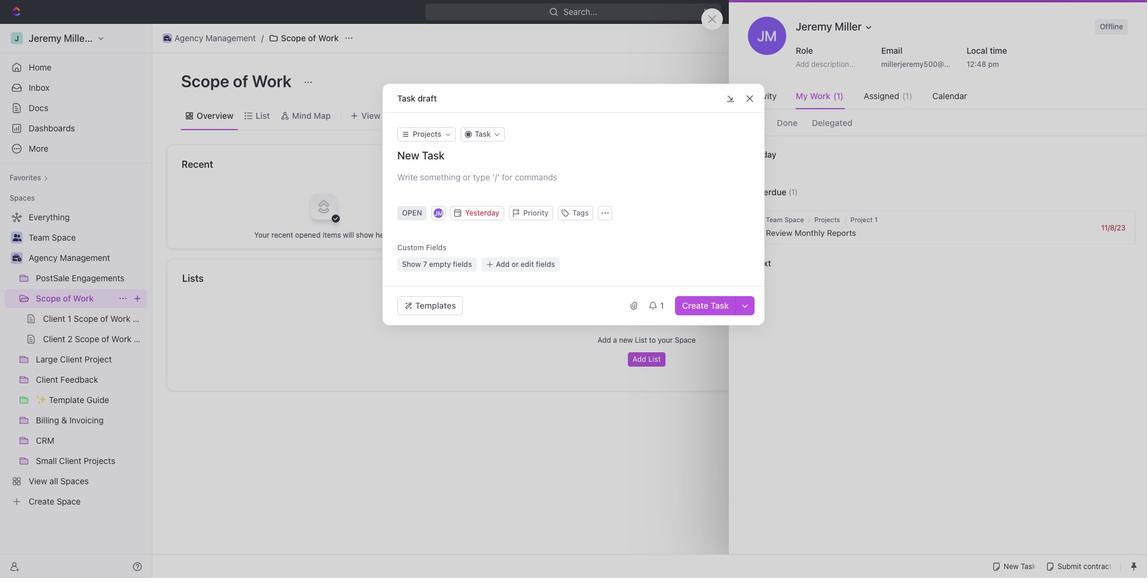 Task type: vqa. For each thing, say whether or not it's contained in the screenshot.
the 'to'
yes



Task type: describe. For each thing, give the bounding box(es) containing it.
a
[[613, 336, 617, 345]]

home link
[[5, 58, 147, 77]]

a
[[582, 178, 587, 188]]

reports
[[827, 228, 856, 238]]

recent
[[272, 230, 293, 239]]

your
[[254, 230, 270, 239]]

management inside sidebar navigation
[[60, 253, 110, 263]]

0:01:46
[[1029, 7, 1056, 16]]

11/8/23
[[1101, 223, 1126, 232]]

list inside list link
[[256, 110, 270, 120]]

task button
[[461, 127, 505, 142]]

12:48
[[967, 60, 986, 69]]

0 horizontal spatial space
[[675, 336, 696, 345]]

add list button
[[628, 353, 666, 367]]

0 vertical spatial to
[[989, 202, 996, 212]]

project inside team space / projects / project 1 review monthly reports
[[851, 216, 873, 223]]

projects
[[815, 216, 840, 223]]

list inside add list button
[[648, 355, 661, 364]]

team space / projects / project 1 review monthly reports
[[766, 216, 878, 238]]

mind map link
[[290, 107, 331, 124]]

my work
[[796, 91, 831, 101]]

inbox link
[[5, 78, 147, 97]]

client 1 project a scope of work
[[522, 178, 646, 188]]

client 2 project c scope of work
[[522, 216, 648, 226]]

home
[[29, 62, 52, 72]]

overdue tab panel
[[729, 136, 1147, 282]]

sidebar navigation
[[0, 24, 152, 578]]

calendar
[[933, 91, 967, 101]]

description...
[[811, 60, 856, 69]]

add list
[[633, 355, 661, 364]]

project 1 link
[[851, 216, 878, 223]]

draft
[[418, 93, 437, 103]]

map
[[314, 110, 331, 120]]

favorites
[[10, 173, 41, 182]]

add for add or edit fields
[[496, 260, 510, 269]]

business time image inside sidebar navigation
[[12, 255, 21, 262]]

create
[[682, 301, 709, 311]]

0 vertical spatial scope of work
[[281, 33, 339, 43]]

1 vertical spatial to
[[649, 336, 656, 345]]

0 vertical spatial management
[[206, 33, 256, 43]]

add a new list to your space
[[598, 336, 696, 345]]

tags
[[573, 209, 589, 218]]

custom
[[397, 243, 424, 252]]

role add description...
[[796, 45, 856, 69]]

scope of work link inside sidebar navigation
[[36, 289, 114, 308]]

overview link
[[194, 107, 234, 124]]

templates button
[[397, 296, 463, 316]]

🤝 for client 1 project b scope of work
[[505, 198, 514, 207]]

drop files here to attach
[[934, 202, 1021, 212]]

tree inside sidebar navigation
[[5, 208, 147, 512]]

your recent opened items will show here.
[[254, 230, 393, 239]]

pm
[[988, 60, 999, 69]]

(1)
[[789, 187, 798, 196]]

or
[[512, 260, 519, 269]]

priority button
[[509, 206, 553, 220]]

automations
[[1064, 33, 1114, 43]]

mind map
[[292, 110, 331, 120]]

list link
[[253, 107, 270, 124]]

millerjeremy500@gmail.com
[[881, 60, 980, 69]]

favorites button
[[5, 171, 53, 185]]

new
[[619, 336, 633, 345]]

team space link
[[766, 216, 804, 223]]

local time 12:48 pm
[[967, 45, 1007, 69]]

will
[[343, 230, 354, 239]]

create task
[[682, 301, 729, 311]]

⌘k
[[704, 7, 717, 17]]

client for client 1 project a scope of work
[[522, 178, 544, 188]]

1 horizontal spatial /
[[808, 216, 810, 223]]

assigned
[[864, 91, 899, 101]]

1 button
[[643, 296, 670, 316]]

offline
[[1100, 22, 1123, 31]]

search...
[[564, 7, 598, 17]]

no recent items image
[[300, 183, 347, 230]]

lists
[[182, 273, 204, 284]]

docs
[[29, 103, 48, 113]]

priority
[[523, 209, 549, 218]]

1 horizontal spatial jm
[[758, 27, 777, 44]]

task inside button
[[711, 301, 729, 311]]

task draft
[[397, 93, 437, 103]]

overdue (1)
[[753, 187, 798, 197]]

b
[[582, 197, 587, 207]]

1 vertical spatial list
[[635, 336, 647, 345]]

here
[[970, 202, 987, 212]]



Task type: locate. For each thing, give the bounding box(es) containing it.
drop
[[934, 202, 951, 212]]

c
[[583, 216, 589, 226]]

spaces
[[10, 194, 35, 203]]

list left mind
[[256, 110, 270, 120]]

1 horizontal spatial agency
[[174, 33, 203, 43]]

1 horizontal spatial fields
[[536, 260, 555, 269]]

1 button
[[643, 296, 670, 316]]

0 vertical spatial list
[[256, 110, 270, 120]]

1 vertical spatial space
[[675, 336, 696, 345]]

new
[[939, 7, 956, 17]]

add description... button
[[791, 57, 870, 72]]

1 horizontal spatial space
[[785, 216, 804, 223]]

fields for add or edit fields
[[536, 260, 555, 269]]

of
[[308, 33, 316, 43], [233, 71, 248, 91], [616, 178, 624, 188], [616, 197, 624, 207], [618, 216, 626, 226], [63, 293, 71, 304]]

tree
[[5, 208, 147, 512]]

work inside sidebar navigation
[[73, 293, 94, 304]]

opened
[[295, 230, 321, 239]]

add for add list
[[633, 355, 646, 364]]

open
[[402, 209, 422, 218]]

scope of work inside sidebar navigation
[[36, 293, 94, 304]]

🤝 for client 2 project c scope of work
[[505, 217, 514, 226]]

add or edit fields button
[[482, 258, 560, 272]]

project left a
[[552, 178, 580, 188]]

1 vertical spatial management
[[60, 253, 110, 263]]

2 vertical spatial client
[[522, 216, 544, 226]]

0 horizontal spatial /
[[261, 33, 264, 43]]

space inside team space / projects / project 1 review monthly reports
[[785, 216, 804, 223]]

tags button
[[558, 206, 594, 220]]

add left or
[[496, 260, 510, 269]]

agency
[[174, 33, 203, 43], [29, 253, 58, 263]]

agency management
[[174, 33, 256, 43], [29, 253, 110, 263]]

task
[[397, 93, 416, 103], [475, 130, 491, 139], [711, 301, 729, 311]]

overdue
[[753, 187, 787, 197]]

activity
[[748, 91, 777, 101]]

Task name or type '/' for commands text field
[[397, 149, 752, 163]]

0 horizontal spatial jm
[[435, 210, 443, 217]]

project for client 2 project c scope of work
[[553, 216, 581, 226]]

no lists icon. image
[[623, 288, 671, 336]]

task for task
[[475, 130, 491, 139]]

tree containing agency management
[[5, 208, 147, 512]]

1 vertical spatial task
[[475, 130, 491, 139]]

templates
[[415, 301, 456, 311]]

1 fields from the left
[[453, 260, 472, 269]]

agency management link inside sidebar navigation
[[29, 249, 145, 268]]

scope of work link
[[266, 31, 342, 45], [36, 289, 114, 308]]

add inside button
[[633, 355, 646, 364]]

show
[[402, 260, 421, 269]]

2 vertical spatial task
[[711, 301, 729, 311]]

add or edit fields
[[496, 260, 555, 269]]

1 horizontal spatial agency management link
[[160, 31, 259, 45]]

0 horizontal spatial agency management
[[29, 253, 110, 263]]

add for add a new list to your space
[[598, 336, 611, 345]]

jm
[[758, 27, 777, 44], [435, 210, 443, 217]]

add left a
[[598, 336, 611, 345]]

inbox
[[29, 82, 50, 93]]

mind
[[292, 110, 312, 120]]

1 horizontal spatial agency management
[[174, 33, 256, 43]]

1 vertical spatial scope of work
[[181, 71, 295, 91]]

scope of work
[[281, 33, 339, 43], [181, 71, 295, 91], [36, 293, 94, 304]]

1 horizontal spatial management
[[206, 33, 256, 43]]

0 horizontal spatial management
[[60, 253, 110, 263]]

attach
[[998, 202, 1021, 212]]

🤝
[[505, 179, 514, 188], [505, 198, 514, 207], [505, 217, 514, 226]]

1 vertical spatial scope of work link
[[36, 289, 114, 308]]

show
[[356, 230, 374, 239]]

time
[[990, 45, 1007, 56]]

space
[[785, 216, 804, 223], [675, 336, 696, 345]]

agency management inside sidebar navigation
[[29, 253, 110, 263]]

task for task draft
[[397, 93, 416, 103]]

fields for show 7 empty fields
[[453, 260, 472, 269]]

priority button
[[509, 206, 553, 220]]

space right your
[[675, 336, 696, 345]]

lists button
[[182, 271, 1113, 286]]

1 vertical spatial jm
[[435, 210, 443, 217]]

1 horizontal spatial task
[[475, 130, 491, 139]]

2 vertical spatial scope of work
[[36, 293, 94, 304]]

0 horizontal spatial fields
[[453, 260, 472, 269]]

1 vertical spatial business time image
[[12, 255, 21, 262]]

2 horizontal spatial /
[[844, 216, 846, 223]]

project for client 1 project a scope of work
[[552, 178, 580, 188]]

dashboards
[[29, 123, 75, 133]]

0 vertical spatial 🤝
[[505, 179, 514, 188]]

0 vertical spatial agency management
[[174, 33, 256, 43]]

2 vertical spatial 🤝
[[505, 217, 514, 226]]

1 vertical spatial agency management link
[[29, 249, 145, 268]]

1 horizontal spatial scope of work link
[[266, 31, 342, 45]]

upgrade link
[[860, 4, 917, 20]]

2 horizontal spatial task
[[711, 301, 729, 311]]

0 vertical spatial jm
[[758, 27, 777, 44]]

upgrade
[[877, 7, 911, 17]]

0 horizontal spatial agency
[[29, 253, 58, 263]]

business time image inside agency management link
[[164, 35, 171, 41]]

projects link
[[815, 216, 840, 223]]

0 vertical spatial task
[[397, 93, 416, 103]]

to right here
[[989, 202, 996, 212]]

0 vertical spatial client
[[522, 178, 544, 188]]

here.
[[376, 230, 393, 239]]

recent
[[182, 159, 213, 170]]

to left your
[[649, 336, 656, 345]]

1 vertical spatial 🤝
[[505, 198, 514, 207]]

management
[[206, 33, 256, 43], [60, 253, 110, 263]]

add
[[796, 60, 809, 69], [496, 260, 510, 269], [598, 336, 611, 345], [633, 355, 646, 364]]

1 vertical spatial agency management
[[29, 253, 110, 263]]

0 horizontal spatial to
[[649, 336, 656, 345]]

project up 'reports'
[[851, 216, 873, 223]]

email
[[881, 45, 903, 56]]

jm inside dropdown button
[[435, 210, 443, 217]]

2 vertical spatial list
[[648, 355, 661, 364]]

0 horizontal spatial task
[[397, 93, 416, 103]]

edit
[[521, 260, 534, 269]]

work
[[318, 33, 339, 43], [252, 71, 292, 91], [810, 91, 831, 101], [626, 178, 646, 188], [626, 197, 646, 207], [628, 216, 648, 226], [73, 293, 94, 304]]

2 horizontal spatial list
[[648, 355, 661, 364]]

space right team
[[785, 216, 804, 223]]

/
[[261, 33, 264, 43], [808, 216, 810, 223], [844, 216, 846, 223]]

dashboards link
[[5, 119, 147, 138]]

0 vertical spatial space
[[785, 216, 804, 223]]

client for client 1 project b scope of work
[[522, 197, 544, 207]]

show 7 empty fields
[[402, 260, 472, 269]]

agency inside sidebar navigation
[[29, 253, 58, 263]]

client 1 project b scope of work
[[522, 197, 646, 207]]

1 horizontal spatial to
[[989, 202, 996, 212]]

monthly
[[795, 228, 825, 238]]

review
[[766, 228, 793, 238]]

1 inside team space / projects / project 1 review monthly reports
[[875, 216, 878, 223]]

1 client from the top
[[522, 178, 544, 188]]

list
[[256, 110, 270, 120], [635, 336, 647, 345], [648, 355, 661, 364]]

fields
[[426, 243, 447, 252]]

fields right edit
[[536, 260, 555, 269]]

files
[[953, 202, 968, 212]]

team
[[766, 216, 783, 223]]

1
[[546, 178, 550, 188], [546, 197, 550, 207], [875, 216, 878, 223], [660, 301, 664, 311]]

0 vertical spatial business time image
[[164, 35, 171, 41]]

2 fields from the left
[[536, 260, 555, 269]]

0 horizontal spatial business time image
[[12, 255, 21, 262]]

scope inside sidebar navigation
[[36, 293, 61, 304]]

fields right empty
[[453, 260, 472, 269]]

create task button
[[675, 296, 736, 316]]

3 client from the top
[[522, 216, 544, 226]]

0 vertical spatial agency
[[174, 33, 203, 43]]

2 client from the top
[[522, 197, 544, 207]]

1 horizontal spatial list
[[635, 336, 647, 345]]

project for client 1 project b scope of work
[[552, 197, 580, 207]]

fields inside button
[[536, 260, 555, 269]]

local
[[967, 45, 988, 56]]

add down 'role'
[[796, 60, 809, 69]]

your
[[658, 336, 673, 345]]

business time image
[[164, 35, 171, 41], [12, 255, 21, 262]]

task inside dropdown button
[[475, 130, 491, 139]]

fields
[[453, 260, 472, 269], [536, 260, 555, 269]]

1 horizontal spatial business time image
[[164, 35, 171, 41]]

1 🤝 from the top
[[505, 179, 514, 188]]

0 vertical spatial agency management link
[[160, 31, 259, 45]]

1 vertical spatial client
[[522, 197, 544, 207]]

client for client 2 project c scope of work
[[522, 216, 544, 226]]

3 🤝 from the top
[[505, 217, 514, 226]]

project right '2'
[[553, 216, 581, 226]]

project up tags
[[552, 197, 580, 207]]

🤝 for client 1 project a scope of work
[[505, 179, 514, 188]]

my
[[796, 91, 808, 101]]

email millerjeremy500@gmail.com
[[881, 45, 980, 69]]

docs link
[[5, 99, 147, 118]]

0 horizontal spatial agency management link
[[29, 249, 145, 268]]

2
[[546, 216, 551, 226]]

0 vertical spatial scope of work link
[[266, 31, 342, 45]]

1 vertical spatial agency
[[29, 253, 58, 263]]

add down add a new list to your space
[[633, 355, 646, 364]]

list right new
[[635, 336, 647, 345]]

overview
[[197, 110, 234, 120]]

tags button
[[558, 206, 594, 220]]

empty
[[429, 260, 451, 269]]

0 horizontal spatial list
[[256, 110, 270, 120]]

2 🤝 from the top
[[505, 198, 514, 207]]

list down add a new list to your space
[[648, 355, 661, 364]]

add inside role add description...
[[796, 60, 809, 69]]

of inside sidebar navigation
[[63, 293, 71, 304]]

items
[[323, 230, 341, 239]]

add inside button
[[496, 260, 510, 269]]

1 inside 1 button
[[660, 301, 664, 311]]

0 horizontal spatial scope of work link
[[36, 289, 114, 308]]



